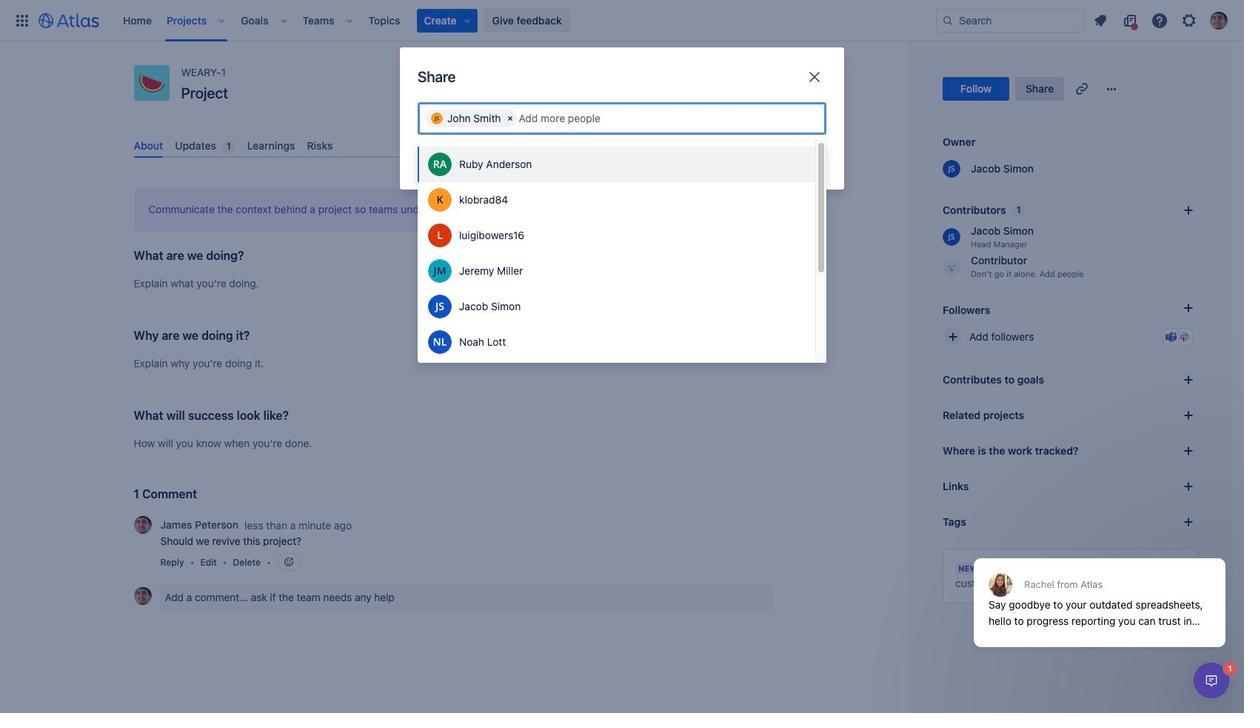 Task type: describe. For each thing, give the bounding box(es) containing it.
msteams logo showing  channels are connected to this project image
[[1166, 331, 1178, 343]]

clear image
[[504, 113, 516, 124]]

add a follower image
[[1180, 299, 1198, 317]]

close banner image
[[1174, 562, 1186, 574]]

slack logo showing nan channels are connected to this project image
[[1180, 331, 1192, 343]]

add follower image
[[945, 328, 963, 346]]

search image
[[943, 14, 954, 26]]



Task type: locate. For each thing, give the bounding box(es) containing it.
Add more people text field
[[519, 111, 610, 126]]

0 vertical spatial dialog
[[967, 522, 1234, 659]]

dialog
[[967, 522, 1234, 659], [1194, 663, 1230, 699]]

banner
[[0, 0, 1245, 41]]

tab list
[[128, 133, 780, 158]]

None search field
[[937, 9, 1085, 32]]

help image
[[1151, 11, 1169, 29]]

Search field
[[937, 9, 1085, 32]]

close modal image
[[806, 68, 824, 86]]

top element
[[9, 0, 937, 41]]

1 vertical spatial dialog
[[1194, 663, 1230, 699]]



Task type: vqa. For each thing, say whether or not it's contained in the screenshot.
confluence IMAGE in the left of the page
no



